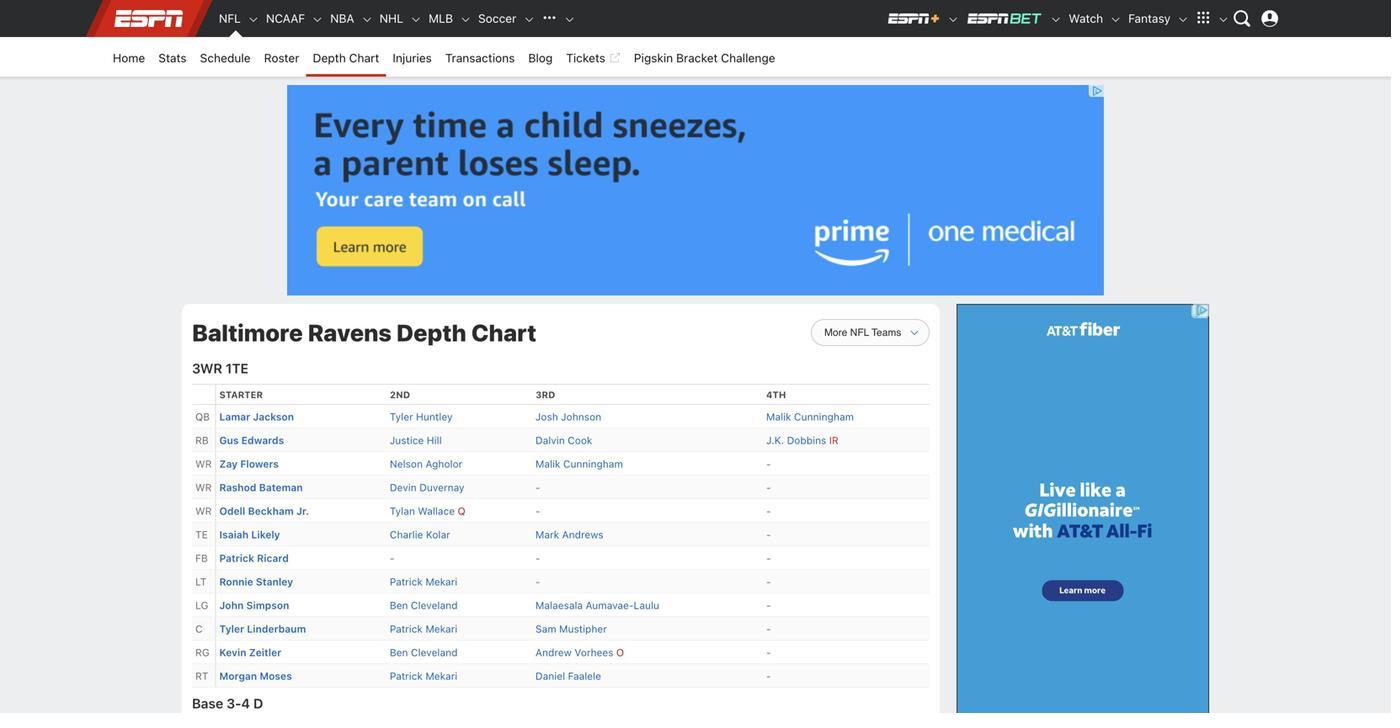 Task type: describe. For each thing, give the bounding box(es) containing it.
zay flowers link
[[219, 458, 279, 470]]

soccer link
[[472, 0, 523, 37]]

laulu
[[634, 600, 660, 612]]

2nd
[[390, 390, 410, 401]]

patrick for tyler linderbaum
[[390, 624, 423, 635]]

huntley
[[416, 411, 453, 423]]

kolar
[[426, 529, 450, 541]]

dalvin
[[536, 435, 565, 447]]

kevin zeitler
[[219, 647, 281, 659]]

starter
[[219, 390, 263, 401]]

faalele
[[568, 671, 601, 682]]

wallace
[[418, 506, 455, 517]]

watch image
[[1110, 14, 1122, 25]]

patrick mekari link for sam mustipher
[[390, 624, 458, 635]]

cleveland for zeitler
[[411, 647, 458, 659]]

challenge
[[721, 51, 775, 65]]

chart inside "link"
[[349, 51, 379, 65]]

watch
[[1069, 11, 1104, 25]]

standings page main content
[[182, 304, 957, 713]]

andrew vorhees link
[[536, 647, 614, 659]]

zay
[[219, 458, 238, 470]]

tyler huntley link
[[390, 411, 453, 423]]

bracket
[[676, 51, 718, 65]]

0 horizontal spatial malik cunningham
[[536, 458, 623, 470]]

tylan wallace link
[[390, 506, 455, 517]]

espn+ image
[[887, 12, 941, 25]]

ben cleveland link for kevin zeitler
[[390, 647, 458, 659]]

espn plus image
[[948, 14, 960, 25]]

dobbins
[[787, 435, 827, 447]]

base 3-4 d
[[192, 696, 263, 712]]

patrick ricard link
[[219, 553, 289, 565]]

sam mustipher
[[536, 624, 607, 635]]

daniel faalele
[[536, 671, 601, 682]]

chart inside standings page main content
[[471, 319, 537, 347]]

tylan wallace q
[[390, 506, 466, 517]]

isaiah likely link
[[219, 529, 280, 541]]

j.k. dobbins link
[[767, 435, 827, 447]]

nba link
[[324, 0, 361, 37]]

patrick for ronnie stanley
[[390, 576, 423, 588]]

isaiah likely
[[219, 529, 280, 541]]

nba image
[[361, 14, 373, 25]]

q
[[458, 506, 466, 517]]

pigskin
[[634, 51, 673, 65]]

nba
[[330, 11, 354, 25]]

j.k.
[[767, 435, 784, 447]]

ncaaf link
[[259, 0, 312, 37]]

fb
[[195, 553, 208, 565]]

nhl
[[380, 11, 404, 25]]

linderbaum
[[247, 624, 306, 635]]

patrick mekari link for daniel faalele
[[390, 671, 458, 682]]

duvernay
[[420, 482, 465, 494]]

d
[[253, 696, 263, 712]]

follow
[[197, 14, 237, 25]]

ronnie stanley
[[219, 576, 293, 588]]

bateman
[[259, 482, 303, 494]]

3-
[[227, 696, 241, 712]]

0 horizontal spatial more espn image
[[1191, 6, 1216, 31]]

depth inside standings page main content
[[397, 319, 467, 347]]

devin duvernay link
[[390, 482, 465, 494]]

depth inside "link"
[[313, 51, 346, 65]]

soccer
[[478, 11, 517, 25]]

daniel faalele link
[[536, 671, 601, 682]]

stanley
[[256, 576, 293, 588]]

mlb
[[429, 11, 453, 25]]

tyler for tyler linderbaum
[[219, 624, 244, 635]]

zay flowers
[[219, 458, 279, 470]]

mark andrews link
[[536, 529, 604, 541]]

malaesala
[[536, 600, 583, 612]]

stats
[[159, 51, 187, 65]]

ben for john simpson
[[390, 600, 408, 612]]

north
[[355, 13, 382, 25]]

ben cleveland for zeitler
[[390, 647, 458, 659]]

blog link
[[522, 40, 560, 77]]

rashod bateman
[[219, 482, 303, 494]]

home
[[113, 51, 145, 65]]

roster
[[264, 51, 299, 65]]

global navigation element
[[106, 0, 1285, 37]]

charlie kolar link
[[390, 529, 450, 541]]

jr.
[[296, 506, 309, 517]]

mekari for sam mustipher
[[426, 624, 458, 635]]

josh
[[536, 411, 558, 423]]

afc
[[333, 13, 353, 25]]

gus edwards
[[219, 435, 284, 447]]

more sports image
[[564, 14, 576, 25]]

depth chart link
[[306, 40, 386, 77]]

john simpson link
[[219, 600, 289, 612]]

blog
[[528, 51, 553, 65]]

3wr 1te
[[192, 361, 249, 377]]

patrick mekari for daniel
[[390, 671, 458, 682]]

ben cleveland for simpson
[[390, 600, 458, 612]]

nfl image
[[248, 14, 259, 25]]

pigskin bracket challenge link
[[627, 40, 782, 77]]

tyler linderbaum
[[219, 624, 306, 635]]

andrews
[[562, 529, 604, 541]]

nelson agholor
[[390, 458, 463, 470]]

depth chart
[[313, 51, 379, 65]]

1st in afc north
[[305, 13, 382, 25]]

charlie kolar
[[390, 529, 450, 541]]

in
[[321, 13, 330, 25]]

0 horizontal spatial malik cunningham link
[[536, 458, 623, 470]]

0 horizontal spatial cunningham
[[563, 458, 623, 470]]

qb
[[195, 411, 210, 423]]

justice
[[390, 435, 424, 447]]

watch link
[[1062, 0, 1110, 37]]

1 patrick mekari link from the top
[[390, 576, 458, 588]]

mlb link
[[422, 0, 460, 37]]

lt
[[195, 576, 207, 588]]

0 vertical spatial malik cunningham
[[767, 411, 854, 423]]

lg
[[195, 600, 208, 612]]

fantasy image
[[1178, 14, 1189, 25]]

mark andrews
[[536, 529, 604, 541]]

4th
[[767, 390, 786, 401]]

external link image
[[609, 48, 621, 68]]

ravens image
[[106, 0, 167, 32]]

1 wr from the top
[[195, 458, 212, 470]]



Task type: locate. For each thing, give the bounding box(es) containing it.
4 left d
[[241, 696, 250, 712]]

malik down the 4th
[[767, 411, 791, 423]]

3 mekari from the top
[[426, 671, 458, 682]]

2 mekari from the top
[[426, 624, 458, 635]]

nfl
[[219, 11, 241, 25]]

devin duvernay
[[390, 482, 465, 494]]

cunningham down cook
[[563, 458, 623, 470]]

1 horizontal spatial malik cunningham link
[[767, 411, 854, 423]]

0 vertical spatial ben cleveland
[[390, 600, 458, 612]]

morgan moses link
[[219, 671, 292, 682]]

c rg
[[195, 624, 210, 659]]

1 horizontal spatial 4
[[284, 13, 290, 25]]

rt
[[195, 671, 208, 682]]

base
[[192, 696, 223, 712]]

3 patrick mekari link from the top
[[390, 671, 458, 682]]

2 vertical spatial patrick mekari link
[[390, 671, 458, 682]]

0 vertical spatial ben cleveland link
[[390, 600, 458, 612]]

ncaaf image
[[312, 14, 324, 25]]

patrick mekari for sam
[[390, 624, 458, 635]]

tyler down 2nd
[[390, 411, 413, 423]]

1 vertical spatial patrick mekari
[[390, 624, 458, 635]]

john simpson
[[219, 600, 289, 612]]

0 vertical spatial patrick mekari
[[390, 576, 458, 588]]

gus edwards link
[[219, 435, 284, 447]]

1 vertical spatial ben cleveland
[[390, 647, 458, 659]]

wr up te
[[195, 506, 212, 517]]

1 vertical spatial cleveland
[[411, 647, 458, 659]]

1 cleveland from the top
[[411, 600, 458, 612]]

patrick for morgan moses
[[390, 671, 423, 682]]

hill
[[427, 435, 442, 447]]

1 horizontal spatial malik
[[767, 411, 791, 423]]

soccer image
[[523, 14, 535, 25]]

malik cunningham link
[[767, 411, 854, 423], [536, 458, 623, 470]]

patrick
[[219, 553, 254, 565], [390, 576, 423, 588], [390, 624, 423, 635], [390, 671, 423, 682]]

sam
[[536, 624, 556, 635]]

josh johnson link
[[536, 411, 602, 423]]

chart down nba image
[[349, 51, 379, 65]]

ben
[[390, 600, 408, 612], [390, 647, 408, 659]]

mustipher
[[559, 624, 607, 635]]

tyler for tyler huntley
[[390, 411, 413, 423]]

more espn image
[[1191, 6, 1216, 31], [1218, 14, 1230, 25]]

2 vertical spatial patrick mekari
[[390, 671, 458, 682]]

1 horizontal spatial chart
[[471, 319, 537, 347]]

chart up 3rd
[[471, 319, 537, 347]]

2 vertical spatial wr
[[195, 506, 212, 517]]

0 vertical spatial depth
[[313, 51, 346, 65]]

flowers
[[240, 458, 279, 470]]

tickets link
[[560, 40, 627, 77]]

1 vertical spatial depth
[[397, 319, 467, 347]]

morgan
[[219, 671, 257, 682]]

charlie
[[390, 529, 423, 541]]

odell beckham jr. link
[[219, 506, 309, 517]]

2 wr from the top
[[195, 482, 212, 494]]

1 vertical spatial patrick mekari link
[[390, 624, 458, 635]]

malik cunningham down cook
[[536, 458, 623, 470]]

depth up 2nd
[[397, 319, 467, 347]]

0 horizontal spatial chart
[[349, 51, 379, 65]]

tyler huntley
[[390, 411, 453, 423]]

0 horizontal spatial 4
[[241, 696, 250, 712]]

andrew vorhees o
[[536, 647, 624, 659]]

baltimore
[[192, 319, 303, 347]]

nelson
[[390, 458, 423, 470]]

cleveland for simpson
[[411, 600, 458, 612]]

josh johnson
[[536, 411, 602, 423]]

2 vertical spatial mekari
[[426, 671, 458, 682]]

ronnie stanley link
[[219, 576, 293, 588]]

4 left 1st
[[284, 13, 290, 25]]

espn bet image
[[966, 12, 1044, 25]]

3rd
[[536, 390, 555, 401]]

2 patrick mekari from the top
[[390, 624, 458, 635]]

home link
[[106, 40, 152, 77]]

1 vertical spatial 4
[[241, 696, 250, 712]]

cunningham
[[794, 411, 854, 423], [563, 458, 623, 470]]

wr down rb
[[195, 458, 212, 470]]

0 vertical spatial mekari
[[426, 576, 458, 588]]

1 patrick mekari from the top
[[390, 576, 458, 588]]

0 horizontal spatial depth
[[313, 51, 346, 65]]

wr left the "rashod"
[[195, 482, 212, 494]]

gus
[[219, 435, 239, 447]]

1 ben cleveland link from the top
[[390, 600, 458, 612]]

1 vertical spatial ben
[[390, 647, 408, 659]]

nfl link
[[212, 0, 248, 37]]

tyler down john
[[219, 624, 244, 635]]

0 vertical spatial 4
[[284, 13, 290, 25]]

transactions
[[445, 51, 515, 65]]

2 ben cleveland link from the top
[[390, 647, 458, 659]]

0 vertical spatial ben
[[390, 600, 408, 612]]

injuries
[[393, 51, 432, 65]]

1st
[[305, 13, 319, 25]]

0 vertical spatial advertisement element
[[287, 85, 1104, 296]]

espn bet image
[[1051, 14, 1062, 25]]

13-
[[268, 13, 284, 25]]

0 horizontal spatial malik
[[536, 458, 561, 470]]

fantasy link
[[1122, 0, 1178, 37]]

nhl image
[[410, 14, 422, 25]]

0 vertical spatial patrick mekari link
[[390, 576, 458, 588]]

malaesala aumavae-laulu
[[536, 600, 660, 612]]

rashod
[[219, 482, 256, 494]]

depth
[[313, 51, 346, 65], [397, 319, 467, 347]]

1 horizontal spatial malik cunningham
[[767, 411, 854, 423]]

beckham
[[248, 506, 294, 517]]

1 vertical spatial malik cunningham
[[536, 458, 623, 470]]

lamar jackson
[[219, 411, 294, 423]]

-
[[767, 458, 771, 470], [536, 482, 540, 494], [767, 482, 771, 494], [536, 506, 540, 517], [767, 506, 771, 517], [767, 529, 771, 541], [390, 553, 395, 565], [536, 553, 540, 565], [767, 553, 771, 565], [536, 576, 540, 588], [767, 576, 771, 588], [767, 600, 771, 612], [767, 624, 771, 635], [767, 647, 771, 659], [767, 671, 771, 682]]

0 vertical spatial wr
[[195, 458, 212, 470]]

profile management image
[[1262, 10, 1279, 27]]

johnson
[[561, 411, 602, 423]]

3 patrick mekari from the top
[[390, 671, 458, 682]]

ben for kevin zeitler
[[390, 647, 408, 659]]

1 vertical spatial mekari
[[426, 624, 458, 635]]

1 vertical spatial chart
[[471, 319, 537, 347]]

1 horizontal spatial cunningham
[[794, 411, 854, 423]]

ben cleveland link for john simpson
[[390, 600, 458, 612]]

2 ben cleveland from the top
[[390, 647, 458, 659]]

cunningham up ir
[[794, 411, 854, 423]]

simpson
[[246, 600, 289, 612]]

1 horizontal spatial depth
[[397, 319, 467, 347]]

ravens
[[308, 319, 392, 347]]

espn more sports home page image
[[537, 6, 562, 31]]

devin
[[390, 482, 417, 494]]

mlb image
[[460, 14, 472, 25]]

patrick mekari link
[[390, 576, 458, 588], [390, 624, 458, 635], [390, 671, 458, 682]]

0 vertical spatial tyler
[[390, 411, 413, 423]]

1 vertical spatial ben cleveland link
[[390, 647, 458, 659]]

advertisement element
[[287, 85, 1104, 296], [957, 304, 1210, 713]]

1 horizontal spatial tyler
[[390, 411, 413, 423]]

0 vertical spatial cleveland
[[411, 600, 458, 612]]

cook
[[568, 435, 593, 447]]

patrick ricard
[[219, 553, 289, 565]]

rashod bateman link
[[219, 482, 303, 494]]

depth down in
[[313, 51, 346, 65]]

odell
[[219, 506, 245, 517]]

jackson
[[253, 411, 294, 423]]

tyler
[[390, 411, 413, 423], [219, 624, 244, 635]]

malik cunningham link up dobbins
[[767, 411, 854, 423]]

te
[[195, 529, 208, 541]]

3 wr from the top
[[195, 506, 212, 517]]

4 inside standings page main content
[[241, 696, 250, 712]]

1 mekari from the top
[[426, 576, 458, 588]]

1 ben from the top
[[390, 600, 408, 612]]

1 horizontal spatial more espn image
[[1218, 14, 1230, 25]]

2 patrick mekari link from the top
[[390, 624, 458, 635]]

c
[[195, 624, 203, 635]]

2 ben from the top
[[390, 647, 408, 659]]

likely
[[251, 529, 280, 541]]

0 vertical spatial cunningham
[[794, 411, 854, 423]]

0 vertical spatial chart
[[349, 51, 379, 65]]

2 cleveland from the top
[[411, 647, 458, 659]]

wr
[[195, 458, 212, 470], [195, 482, 212, 494], [195, 506, 212, 517]]

vorhees
[[575, 647, 614, 659]]

kevin
[[219, 647, 246, 659]]

1 vertical spatial advertisement element
[[957, 304, 1210, 713]]

1 vertical spatial tyler
[[219, 624, 244, 635]]

mekari for daniel faalele
[[426, 671, 458, 682]]

justice hill link
[[390, 435, 442, 447]]

malik cunningham up dobbins
[[767, 411, 854, 423]]

0 vertical spatial malik cunningham link
[[767, 411, 854, 423]]

injuries link
[[386, 40, 439, 77]]

john
[[219, 600, 244, 612]]

malik cunningham link down cook
[[536, 458, 623, 470]]

1 vertical spatial malik cunningham link
[[536, 458, 623, 470]]

0 vertical spatial malik
[[767, 411, 791, 423]]

1 vertical spatial cunningham
[[563, 458, 623, 470]]

0 horizontal spatial tyler
[[219, 624, 244, 635]]

1 ben cleveland from the top
[[390, 600, 458, 612]]

malik down dalvin
[[536, 458, 561, 470]]

1 vertical spatial malik
[[536, 458, 561, 470]]

mekari
[[426, 576, 458, 588], [426, 624, 458, 635], [426, 671, 458, 682]]

schedule
[[200, 51, 251, 65]]

1 vertical spatial wr
[[195, 482, 212, 494]]

moses
[[260, 671, 292, 682]]



Task type: vqa. For each thing, say whether or not it's contained in the screenshot.


